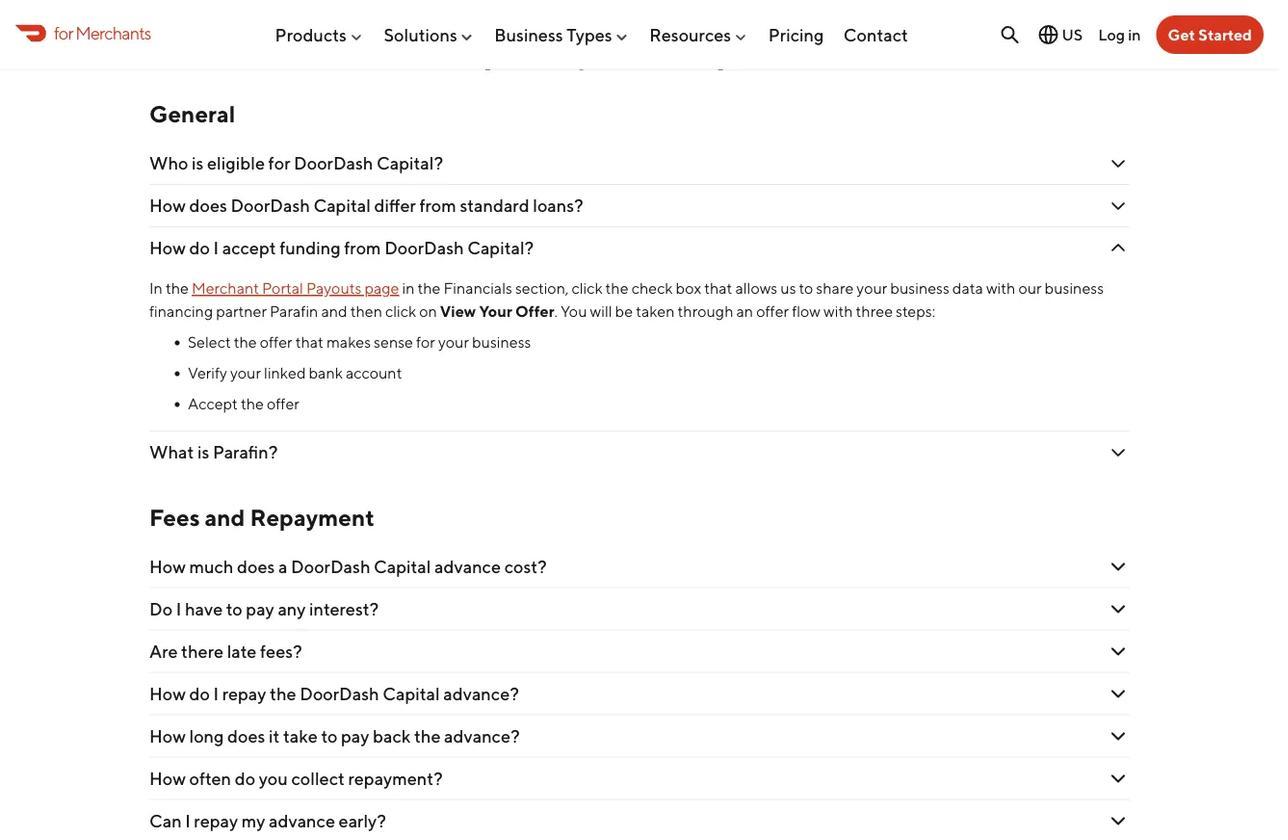 Task type: describe. For each thing, give the bounding box(es) containing it.
how for how do i repay the doordash capital advance?
[[149, 684, 186, 704]]

to inside the in the financials section, click the check box that allows us to share your business data with our business financing partner parafin and then click on
[[799, 279, 813, 298]]

does for much
[[237, 556, 275, 577]]

in
[[149, 279, 163, 298]]

funding
[[280, 238, 341, 259]]

resources link
[[649, 17, 749, 53]]

how long does it take to pay back the advance?
[[149, 726, 520, 747]]

0 vertical spatial capital
[[314, 196, 371, 216]]

select the offer that makes sense for your business
[[188, 333, 531, 352]]

0 vertical spatial for
[[54, 22, 73, 43]]

the right 'accept'
[[241, 395, 264, 413]]

1 vertical spatial repay
[[194, 811, 238, 831]]

long
[[189, 726, 224, 747]]

taken
[[636, 303, 675, 321]]

1 horizontal spatial click
[[572, 279, 603, 298]]

i left "accept"
[[213, 238, 219, 259]]

any
[[278, 599, 306, 620]]

financing
[[149, 303, 213, 321]]

doordash down differ
[[385, 238, 464, 259]]

contact
[[844, 24, 908, 45]]

early?
[[339, 811, 386, 831]]

steps:
[[896, 303, 935, 321]]

financials
[[444, 279, 512, 298]]

have
[[185, 599, 223, 620]]

allows
[[735, 279, 778, 298]]

much
[[189, 556, 234, 577]]

0 horizontal spatial click
[[385, 303, 416, 321]]

doordash up the how long does it take to pay back the advance?
[[300, 684, 379, 704]]

chevron down image for early?
[[1107, 810, 1130, 833]]

doordash up "how does doordash capital differ from standard loans?"
[[294, 153, 373, 174]]

solutions link
[[384, 17, 475, 53]]

who
[[149, 153, 188, 174]]

business types
[[494, 24, 612, 45]]

1 vertical spatial with
[[824, 303, 853, 321]]

do for accept
[[189, 238, 210, 259]]

1 horizontal spatial capital?
[[467, 238, 534, 259]]

globe line image
[[1037, 23, 1060, 46]]

i right can
[[185, 811, 191, 831]]

offer for select the offer that makes sense for your business
[[260, 333, 293, 352]]

log in
[[1098, 25, 1141, 44]]

i right do in the left of the page
[[176, 599, 181, 620]]

in the merchant portal payouts page
[[149, 279, 399, 298]]

pricing link
[[768, 17, 824, 53]]

accept
[[188, 395, 238, 413]]

makes
[[326, 333, 371, 352]]

are
[[149, 641, 178, 662]]

0 vertical spatial advance?
[[443, 684, 519, 704]]

resources
[[649, 24, 731, 45]]

2 vertical spatial to
[[321, 726, 338, 747]]

merchant portal payouts page link
[[192, 279, 399, 298]]

collect
[[291, 768, 345, 789]]

frequently asked questions
[[417, 29, 862, 70]]

frequently
[[417, 29, 595, 70]]

the right in
[[166, 279, 189, 298]]

you
[[259, 768, 288, 789]]

get
[[1168, 26, 1196, 44]]

chevron down image for cost?
[[1107, 555, 1130, 579]]

1 horizontal spatial pay
[[341, 726, 369, 747]]

view your offer . you will be taken through an offer flow with three steps:
[[440, 303, 935, 321]]

how for how do i accept funding from doordash capital?
[[149, 238, 186, 259]]

i up long
[[213, 684, 219, 704]]

get started
[[1168, 26, 1252, 44]]

through
[[678, 303, 734, 321]]

how for how long does it take to pay back the advance?
[[149, 726, 186, 747]]

merchants
[[75, 22, 151, 43]]

our
[[1019, 279, 1042, 298]]

merchant
[[192, 279, 259, 298]]

1 vertical spatial to
[[226, 599, 243, 620]]

loans?
[[533, 196, 584, 216]]

your inside the in the financials section, click the check box that allows us to share your business data with our business financing partner parafin and then click on
[[857, 279, 888, 298]]

1 vertical spatial that
[[295, 333, 324, 352]]

parafin
[[270, 303, 318, 321]]

the down "fees?"
[[270, 684, 296, 704]]

be
[[615, 303, 633, 321]]

0 horizontal spatial your
[[230, 364, 261, 382]]

solutions
[[384, 24, 457, 45]]

get started button
[[1157, 15, 1264, 54]]

chevron down image for capital?
[[1107, 152, 1130, 175]]

1 horizontal spatial your
[[438, 333, 469, 352]]

bank
[[309, 364, 343, 382]]

fees?
[[260, 641, 302, 662]]

often
[[189, 768, 231, 789]]

share
[[816, 279, 854, 298]]

4 chevron down image from the top
[[1107, 640, 1130, 663]]

how often do you collect repayment?
[[149, 768, 446, 789]]

can i repay my advance early?
[[149, 811, 386, 831]]

can
[[149, 811, 182, 831]]

interest?
[[309, 599, 379, 620]]

does for long
[[227, 726, 265, 747]]

box
[[676, 279, 701, 298]]

1 vertical spatial for
[[268, 153, 290, 174]]

check
[[632, 279, 673, 298]]

three
[[856, 303, 893, 321]]

who is eligible for doordash capital?
[[149, 153, 443, 174]]

back
[[373, 726, 411, 747]]

how for how much does a doordash capital advance cost?
[[149, 556, 186, 577]]

how for how often do you collect repayment?
[[149, 768, 186, 789]]

doordash up "accept"
[[231, 196, 310, 216]]

accept the offer
[[188, 395, 299, 413]]

for merchants link
[[15, 20, 151, 46]]

3 chevron down image from the top
[[1107, 598, 1130, 621]]

payouts
[[306, 279, 362, 298]]

select
[[188, 333, 231, 352]]

what
[[149, 442, 194, 463]]

chevron down image for capital?
[[1107, 237, 1130, 260]]

then
[[350, 303, 382, 321]]

do
[[149, 599, 173, 620]]

asked
[[603, 29, 697, 70]]

questions
[[704, 29, 862, 70]]

is for eligible
[[192, 153, 204, 174]]

page
[[365, 279, 399, 298]]



Task type: locate. For each thing, give the bounding box(es) containing it.
6 chevron down image from the top
[[1107, 810, 1130, 833]]

parafin?
[[213, 442, 278, 463]]

1 vertical spatial is
[[197, 442, 209, 463]]

0 vertical spatial pay
[[246, 599, 274, 620]]

0 vertical spatial that
[[704, 279, 732, 298]]

repay down late
[[222, 684, 266, 704]]

verify
[[188, 364, 227, 382]]

are there late fees?
[[149, 641, 306, 662]]

1 horizontal spatial that
[[704, 279, 732, 298]]

2 vertical spatial capital
[[383, 684, 440, 704]]

business right our
[[1045, 279, 1104, 298]]

pricing
[[768, 24, 824, 45]]

pay left any
[[246, 599, 274, 620]]

how do i accept funding from doordash capital?
[[149, 238, 534, 259]]

1 horizontal spatial advance
[[435, 556, 501, 577]]

your up the three
[[857, 279, 888, 298]]

1 horizontal spatial with
[[986, 279, 1016, 298]]

chevron down image for from
[[1107, 195, 1130, 218]]

click
[[572, 279, 603, 298], [385, 303, 416, 321]]

1 vertical spatial advance?
[[444, 726, 520, 747]]

capital? down standard
[[467, 238, 534, 259]]

business
[[494, 24, 563, 45]]

is for parafin?
[[197, 442, 209, 463]]

advance down how often do you collect repayment?
[[269, 811, 335, 831]]

0 vertical spatial with
[[986, 279, 1016, 298]]

0 horizontal spatial that
[[295, 333, 324, 352]]

1 vertical spatial and
[[205, 504, 245, 531]]

how much does a doordash capital advance cost?
[[149, 556, 547, 577]]

doordash
[[294, 153, 373, 174], [231, 196, 310, 216], [385, 238, 464, 259], [291, 556, 370, 577], [300, 684, 379, 704]]

capital up back
[[383, 684, 440, 704]]

take
[[283, 726, 318, 747]]

doordash up 'interest?'
[[291, 556, 370, 577]]

1 chevron down image from the top
[[1107, 152, 1130, 175]]

is
[[192, 153, 204, 174], [197, 442, 209, 463]]

for left merchants on the left of page
[[54, 22, 73, 43]]

accept
[[222, 238, 276, 259]]

2 vertical spatial your
[[230, 364, 261, 382]]

in
[[1128, 25, 1141, 44], [402, 279, 415, 298]]

capital up 'interest?'
[[374, 556, 431, 577]]

business types link
[[494, 17, 630, 53]]

from for funding
[[344, 238, 381, 259]]

0 horizontal spatial in
[[402, 279, 415, 298]]

1 vertical spatial do
[[189, 684, 210, 704]]

in inside the in the financials section, click the check box that allows us to share your business data with our business financing partner parafin and then click on
[[402, 279, 415, 298]]

2 vertical spatial for
[[416, 333, 435, 352]]

do for repay
[[189, 684, 210, 704]]

do down there
[[189, 684, 210, 704]]

1 how from the top
[[149, 196, 186, 216]]

types
[[567, 24, 612, 45]]

0 horizontal spatial capital?
[[377, 153, 443, 174]]

for merchants
[[54, 22, 151, 43]]

pay
[[246, 599, 274, 620], [341, 726, 369, 747]]

2 vertical spatial offer
[[267, 395, 299, 413]]

chevron down image
[[1107, 237, 1130, 260], [1107, 555, 1130, 579], [1107, 598, 1130, 621], [1107, 640, 1130, 663], [1107, 725, 1130, 748]]

2 chevron down image from the top
[[1107, 195, 1130, 218]]

offer for accept the offer
[[267, 395, 299, 413]]

business up steps:
[[890, 279, 950, 298]]

1 vertical spatial does
[[237, 556, 275, 577]]

0 vertical spatial from
[[419, 196, 456, 216]]

6 how from the top
[[149, 768, 186, 789]]

in the financials section, click the check box that allows us to share your business data with our business financing partner parafin and then click on
[[149, 279, 1104, 321]]

3 chevron down image from the top
[[1107, 441, 1130, 464]]

eligible
[[207, 153, 265, 174]]

offer
[[756, 303, 789, 321], [260, 333, 293, 352], [267, 395, 299, 413]]

with left our
[[986, 279, 1016, 298]]

1 horizontal spatial business
[[890, 279, 950, 298]]

how for how does doordash capital differ from standard loans?
[[149, 196, 186, 216]]

that up through
[[704, 279, 732, 298]]

0 vertical spatial advance
[[435, 556, 501, 577]]

0 horizontal spatial with
[[824, 303, 853, 321]]

offer
[[515, 303, 554, 321]]

business
[[890, 279, 950, 298], [1045, 279, 1104, 298], [472, 333, 531, 352]]

2 how from the top
[[149, 238, 186, 259]]

contact link
[[844, 17, 908, 53]]

1 vertical spatial capital?
[[467, 238, 534, 259]]

that inside the in the financials section, click the check box that allows us to share your business data with our business financing partner parafin and then click on
[[704, 279, 732, 298]]

5 chevron down image from the top
[[1107, 767, 1130, 791]]

2 vertical spatial do
[[235, 768, 255, 789]]

repay
[[222, 684, 266, 704], [194, 811, 238, 831]]

1 horizontal spatial to
[[321, 726, 338, 747]]

you
[[561, 303, 587, 321]]

to right us
[[799, 279, 813, 298]]

3 how from the top
[[149, 556, 186, 577]]

products
[[275, 24, 347, 45]]

1 horizontal spatial and
[[321, 303, 347, 321]]

repay left my at the left
[[194, 811, 238, 831]]

0 vertical spatial is
[[192, 153, 204, 174]]

the down partner
[[234, 333, 257, 352]]

in right log
[[1128, 25, 1141, 44]]

late
[[227, 641, 257, 662]]

from down "how does doordash capital differ from standard loans?"
[[344, 238, 381, 259]]

fees
[[149, 504, 200, 531]]

what is parafin?
[[149, 442, 278, 463]]

the
[[166, 279, 189, 298], [418, 279, 441, 298], [606, 279, 629, 298], [234, 333, 257, 352], [241, 395, 264, 413], [270, 684, 296, 704], [414, 726, 441, 747]]

offer down the linked
[[267, 395, 299, 413]]

does left it
[[227, 726, 265, 747]]

fees and repayment
[[149, 504, 375, 531]]

0 horizontal spatial advance
[[269, 811, 335, 831]]

to right the have
[[226, 599, 243, 620]]

it
[[269, 726, 280, 747]]

on
[[419, 303, 437, 321]]

do up merchant
[[189, 238, 210, 259]]

with down 'share'
[[824, 303, 853, 321]]

chevron down image for doordash
[[1107, 683, 1130, 706]]

your down view
[[438, 333, 469, 352]]

1 vertical spatial offer
[[260, 333, 293, 352]]

from for differ
[[419, 196, 456, 216]]

1 vertical spatial capital
[[374, 556, 431, 577]]

offer up the linked
[[260, 333, 293, 352]]

view
[[440, 303, 476, 321]]

0 horizontal spatial business
[[472, 333, 531, 352]]

1 horizontal spatial in
[[1128, 25, 1141, 44]]

0 vertical spatial do
[[189, 238, 210, 259]]

2 horizontal spatial for
[[416, 333, 435, 352]]

is right what
[[197, 442, 209, 463]]

0 horizontal spatial and
[[205, 504, 245, 531]]

0 vertical spatial and
[[321, 303, 347, 321]]

capital? up differ
[[377, 153, 443, 174]]

for right eligible in the left of the page
[[268, 153, 290, 174]]

from
[[419, 196, 456, 216], [344, 238, 381, 259]]

do left you
[[235, 768, 255, 789]]

1 vertical spatial click
[[385, 303, 416, 321]]

offer right the an on the top right
[[756, 303, 789, 321]]

does down eligible in the left of the page
[[189, 196, 227, 216]]

do i have to pay any interest?
[[149, 599, 379, 620]]

2 horizontal spatial to
[[799, 279, 813, 298]]

1 horizontal spatial from
[[419, 196, 456, 216]]

how down who
[[149, 196, 186, 216]]

the right back
[[414, 726, 441, 747]]

for down on
[[416, 333, 435, 352]]

2 horizontal spatial your
[[857, 279, 888, 298]]

click left on
[[385, 303, 416, 321]]

0 vertical spatial your
[[857, 279, 888, 298]]

4 chevron down image from the top
[[1107, 683, 1130, 706]]

a
[[278, 556, 288, 577]]

products link
[[275, 17, 364, 53]]

capital?
[[377, 153, 443, 174], [467, 238, 534, 259]]

2 horizontal spatial business
[[1045, 279, 1104, 298]]

section,
[[515, 279, 569, 298]]

do
[[189, 238, 210, 259], [189, 684, 210, 704], [235, 768, 255, 789]]

how do i repay the doordash capital advance?
[[149, 684, 519, 704]]

started
[[1199, 26, 1252, 44]]

how down the "are"
[[149, 684, 186, 704]]

1 vertical spatial advance
[[269, 811, 335, 831]]

with inside the in the financials section, click the check box that allows us to share your business data with our business financing partner parafin and then click on
[[986, 279, 1016, 298]]

to
[[799, 279, 813, 298], [226, 599, 243, 620], [321, 726, 338, 747]]

0 vertical spatial repay
[[222, 684, 266, 704]]

2 vertical spatial does
[[227, 726, 265, 747]]

us
[[1062, 26, 1083, 44]]

0 vertical spatial to
[[799, 279, 813, 298]]

0 vertical spatial capital?
[[377, 153, 443, 174]]

repayment?
[[348, 768, 443, 789]]

to right the take
[[321, 726, 338, 747]]

chevron down image
[[1107, 152, 1130, 175], [1107, 195, 1130, 218], [1107, 441, 1130, 464], [1107, 683, 1130, 706], [1107, 767, 1130, 791], [1107, 810, 1130, 833]]

how up do in the left of the page
[[149, 556, 186, 577]]

is right who
[[192, 153, 204, 174]]

does left a
[[237, 556, 275, 577]]

your
[[479, 303, 512, 321]]

the up be
[[606, 279, 629, 298]]

capital up how do i accept funding from doordash capital?
[[314, 196, 371, 216]]

and inside the in the financials section, click the check box that allows us to share your business data with our business financing partner parafin and then click on
[[321, 303, 347, 321]]

log in link
[[1098, 25, 1141, 44]]

business down your
[[472, 333, 531, 352]]

and
[[321, 303, 347, 321], [205, 504, 245, 531]]

with
[[986, 279, 1016, 298], [824, 303, 853, 321]]

flow
[[792, 303, 821, 321]]

that up verify your linked bank account at left top
[[295, 333, 324, 352]]

standard
[[460, 196, 530, 216]]

your up accept the offer
[[230, 364, 261, 382]]

2 chevron down image from the top
[[1107, 555, 1130, 579]]

how left long
[[149, 726, 186, 747]]

4 how from the top
[[149, 684, 186, 704]]

general
[[149, 101, 235, 128]]

chevron down image for repayment?
[[1107, 767, 1130, 791]]

5 chevron down image from the top
[[1107, 725, 1130, 748]]

does
[[189, 196, 227, 216], [237, 556, 275, 577], [227, 726, 265, 747]]

and right fees
[[205, 504, 245, 531]]

0 horizontal spatial pay
[[246, 599, 274, 620]]

0 vertical spatial click
[[572, 279, 603, 298]]

cost?
[[504, 556, 547, 577]]

0 vertical spatial in
[[1128, 25, 1141, 44]]

1 vertical spatial pay
[[341, 726, 369, 747]]

how up can
[[149, 768, 186, 789]]

1 vertical spatial your
[[438, 333, 469, 352]]

will
[[590, 303, 612, 321]]

0 vertical spatial does
[[189, 196, 227, 216]]

pay left back
[[341, 726, 369, 747]]

1 vertical spatial from
[[344, 238, 381, 259]]

chevron down image for back
[[1107, 725, 1130, 748]]

0 vertical spatial offer
[[756, 303, 789, 321]]

1 vertical spatial in
[[402, 279, 415, 298]]

advance left cost?
[[435, 556, 501, 577]]

there
[[181, 641, 224, 662]]

how up in
[[149, 238, 186, 259]]

from right differ
[[419, 196, 456, 216]]

the up on
[[418, 279, 441, 298]]

for
[[54, 22, 73, 43], [268, 153, 290, 174], [416, 333, 435, 352]]

.
[[554, 303, 558, 321]]

and down payouts
[[321, 303, 347, 321]]

0 horizontal spatial for
[[54, 22, 73, 43]]

5 how from the top
[[149, 726, 186, 747]]

1 horizontal spatial for
[[268, 153, 290, 174]]

0 horizontal spatial to
[[226, 599, 243, 620]]

sense
[[374, 333, 413, 352]]

us
[[781, 279, 796, 298]]

portal
[[262, 279, 303, 298]]

advance
[[435, 556, 501, 577], [269, 811, 335, 831]]

in right page
[[402, 279, 415, 298]]

click up you
[[572, 279, 603, 298]]

0 horizontal spatial from
[[344, 238, 381, 259]]

1 chevron down image from the top
[[1107, 237, 1130, 260]]

partner
[[216, 303, 267, 321]]



Task type: vqa. For each thing, say whether or not it's contained in the screenshot.
logistics: on the left top of the page
no



